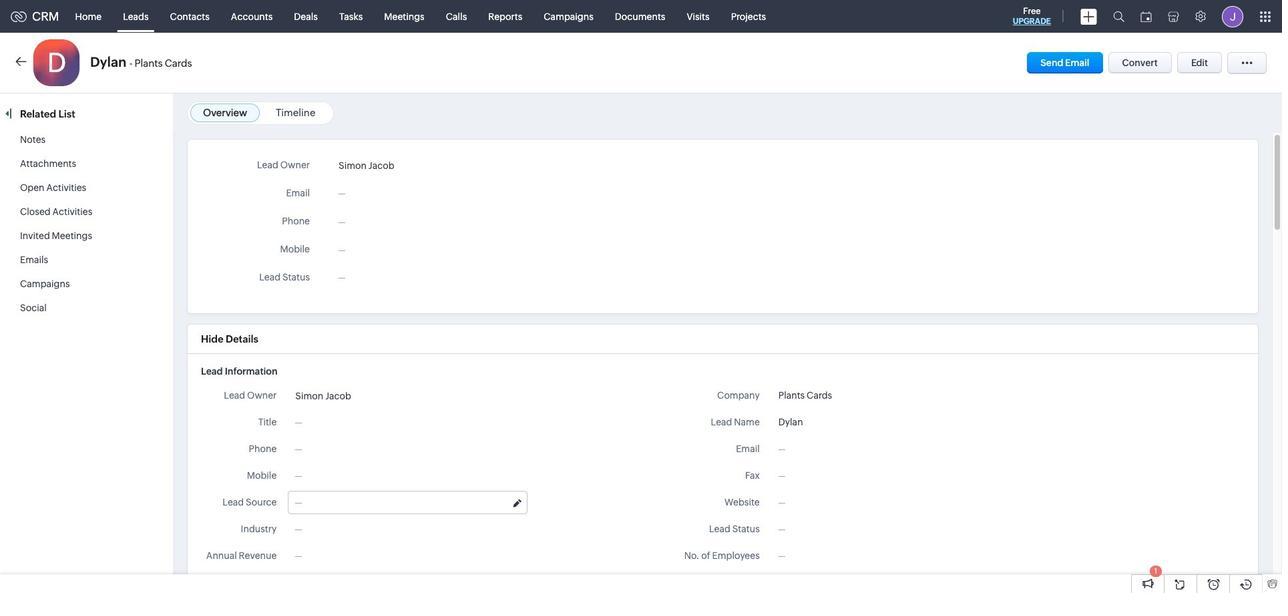Task type: describe. For each thing, give the bounding box(es) containing it.
logo image
[[11, 11, 27, 22]]

create menu image
[[1081, 8, 1098, 24]]

search element
[[1106, 0, 1133, 33]]



Task type: locate. For each thing, give the bounding box(es) containing it.
create menu element
[[1073, 0, 1106, 32]]

search image
[[1114, 11, 1125, 22]]

calendar image
[[1141, 11, 1152, 22]]

profile image
[[1223, 6, 1244, 27]]

profile element
[[1215, 0, 1252, 32]]



Task type: vqa. For each thing, say whether or not it's contained in the screenshot.
Search element
yes



